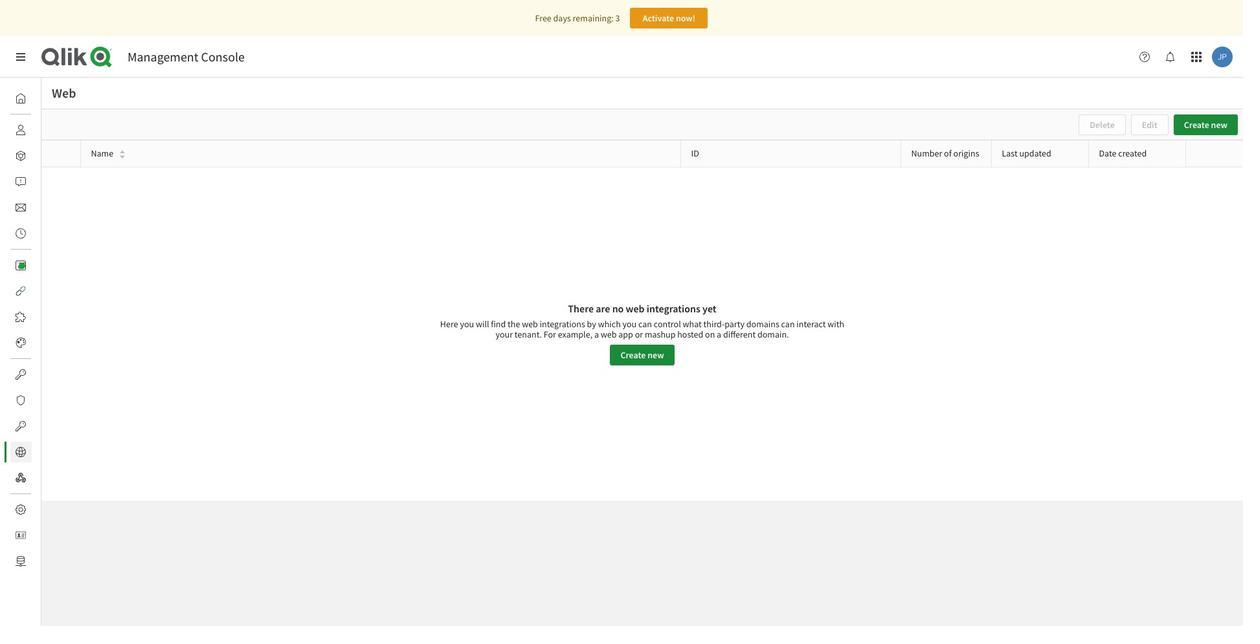 Task type: locate. For each thing, give the bounding box(es) containing it.
new for top "create new" button
[[1211, 119, 1228, 131]]

integrations up control
[[647, 302, 701, 315]]

api keys image
[[16, 370, 26, 380]]

1 horizontal spatial create new button
[[1174, 115, 1238, 135]]

navigation pane element
[[0, 83, 64, 578]]

1 vertical spatial new
[[648, 349, 664, 361]]

web right "the"
[[522, 318, 538, 330]]

web right no
[[626, 302, 645, 315]]

home
[[41, 93, 64, 104]]

management console
[[128, 49, 245, 65]]

integrations
[[647, 302, 701, 315], [540, 318, 585, 330]]

0 horizontal spatial create new button
[[610, 345, 675, 366]]

create new button
[[1174, 115, 1238, 135], [610, 345, 675, 366]]

2 horizontal spatial web
[[626, 302, 645, 315]]

1 horizontal spatial integrations
[[647, 302, 701, 315]]

management
[[128, 49, 199, 65]]

content security policy image
[[16, 396, 26, 406]]

0 vertical spatial create new
[[1184, 119, 1228, 131]]

third-
[[704, 318, 725, 330]]

create new for top "create new" button
[[1184, 119, 1228, 131]]

0 horizontal spatial a
[[594, 329, 599, 340]]

id
[[691, 148, 699, 159]]

web left app
[[601, 329, 617, 340]]

new for "create new" button to the bottom
[[648, 349, 664, 361]]

1 can from the left
[[639, 318, 652, 330]]

example,
[[558, 329, 593, 340]]

0 horizontal spatial create new
[[621, 349, 664, 361]]

different
[[723, 329, 756, 340]]

1 horizontal spatial new
[[1211, 119, 1228, 131]]

you down no
[[623, 318, 637, 330]]

create new
[[1184, 119, 1228, 131], [621, 349, 664, 361]]

a right on
[[717, 329, 722, 340]]

or
[[635, 329, 643, 340]]

create new for "create new" button to the bottom
[[621, 349, 664, 361]]

1 vertical spatial integrations
[[540, 318, 585, 330]]

number
[[911, 148, 942, 159]]

find
[[491, 318, 506, 330]]

you
[[460, 318, 474, 330], [623, 318, 637, 330]]

0 horizontal spatial create
[[621, 349, 646, 361]]

here
[[440, 318, 458, 330]]

last updated
[[1002, 148, 1052, 159]]

tenant.
[[515, 329, 542, 340]]

will
[[476, 318, 489, 330]]

party
[[725, 318, 745, 330]]

1 horizontal spatial a
[[717, 329, 722, 340]]

can right app
[[639, 318, 652, 330]]

name
[[91, 148, 113, 159]]

create
[[1184, 119, 1210, 131], [621, 349, 646, 361]]

on
[[705, 329, 715, 340]]

new
[[1211, 119, 1228, 131], [648, 349, 664, 361]]

last
[[1002, 148, 1018, 159]]

web
[[626, 302, 645, 315], [522, 318, 538, 330], [601, 329, 617, 340]]

mashup
[[645, 329, 676, 340]]

0 vertical spatial create new button
[[1174, 115, 1238, 135]]

you left "will" on the left of the page
[[460, 318, 474, 330]]

2 a from the left
[[717, 329, 722, 340]]

hosted
[[678, 329, 703, 340]]

there
[[568, 302, 594, 315]]

a
[[594, 329, 599, 340], [717, 329, 722, 340]]

a right example,
[[594, 329, 599, 340]]

1 horizontal spatial can
[[781, 318, 795, 330]]

can
[[639, 318, 652, 330], [781, 318, 795, 330]]

for
[[544, 329, 556, 340]]

0 horizontal spatial you
[[460, 318, 474, 330]]

james peterson image
[[1212, 47, 1233, 67]]

1 horizontal spatial you
[[623, 318, 637, 330]]

0 vertical spatial new
[[1211, 119, 1228, 131]]

can left interact
[[781, 318, 795, 330]]

1 horizontal spatial create new
[[1184, 119, 1228, 131]]

integrations down there
[[540, 318, 585, 330]]

there are no web integrations yet here you will find the web integrations by which you can control what third-party domains can interact with your tenant. for example, a web app or mashup hosted on a different domain.
[[440, 302, 845, 340]]

0 horizontal spatial new
[[648, 349, 664, 361]]

created
[[1119, 148, 1147, 159]]

2 can from the left
[[781, 318, 795, 330]]

content image
[[16, 260, 26, 271]]

0 horizontal spatial can
[[639, 318, 652, 330]]

date created
[[1099, 148, 1147, 159]]

1 vertical spatial create new
[[621, 349, 664, 361]]

0 vertical spatial create
[[1184, 119, 1210, 131]]



Task type: describe. For each thing, give the bounding box(es) containing it.
0 vertical spatial integrations
[[647, 302, 701, 315]]

free
[[535, 12, 552, 24]]

console
[[201, 49, 245, 65]]

3
[[616, 12, 620, 24]]

1 a from the left
[[594, 329, 599, 340]]

open sidebar menu image
[[16, 52, 26, 62]]

new connector image
[[19, 263, 25, 269]]

identity provider image
[[16, 531, 26, 541]]

are
[[596, 302, 610, 315]]

1 horizontal spatial web
[[601, 329, 617, 340]]

date
[[1099, 148, 1117, 159]]

spaces image
[[16, 151, 26, 161]]

1 vertical spatial create
[[621, 349, 646, 361]]

with
[[828, 318, 845, 330]]

remaining:
[[573, 12, 614, 24]]

updated
[[1020, 148, 1052, 159]]

0 horizontal spatial web
[[522, 318, 538, 330]]

by
[[587, 318, 596, 330]]

number of origins
[[911, 148, 979, 159]]

origins
[[954, 148, 979, 159]]

icon: caret-down image
[[119, 153, 126, 161]]

icon: caret-down element
[[119, 153, 126, 161]]

1 horizontal spatial create
[[1184, 119, 1210, 131]]

activate now!
[[643, 12, 696, 24]]

domains
[[747, 318, 780, 330]]

0 horizontal spatial integrations
[[540, 318, 585, 330]]

web
[[52, 85, 76, 101]]

yet
[[703, 302, 717, 315]]

home image
[[16, 93, 26, 104]]

of
[[944, 148, 952, 159]]

home link
[[10, 88, 64, 109]]

icon: caret-up image
[[119, 149, 126, 156]]

which
[[598, 318, 621, 330]]

days
[[553, 12, 571, 24]]

settings image
[[16, 505, 26, 515]]

no
[[612, 302, 624, 315]]

activate
[[643, 12, 674, 24]]

icon: caret-up element
[[119, 149, 126, 156]]

your
[[496, 329, 513, 340]]

management console element
[[128, 49, 245, 65]]

domain.
[[758, 329, 789, 340]]

data gateways image
[[16, 557, 26, 567]]

users image
[[16, 125, 26, 135]]

1 vertical spatial create new button
[[610, 345, 675, 366]]

activate now! link
[[630, 8, 708, 28]]

interact
[[797, 318, 826, 330]]

the
[[508, 318, 520, 330]]

webhooks image
[[16, 473, 26, 484]]

now!
[[676, 12, 696, 24]]

app
[[619, 329, 633, 340]]

free days remaining: 3
[[535, 12, 620, 24]]

what
[[683, 318, 702, 330]]

1 you from the left
[[460, 318, 474, 330]]

control
[[654, 318, 681, 330]]

2 you from the left
[[623, 318, 637, 330]]



Task type: vqa. For each thing, say whether or not it's contained in the screenshot.
"activate now!"
yes



